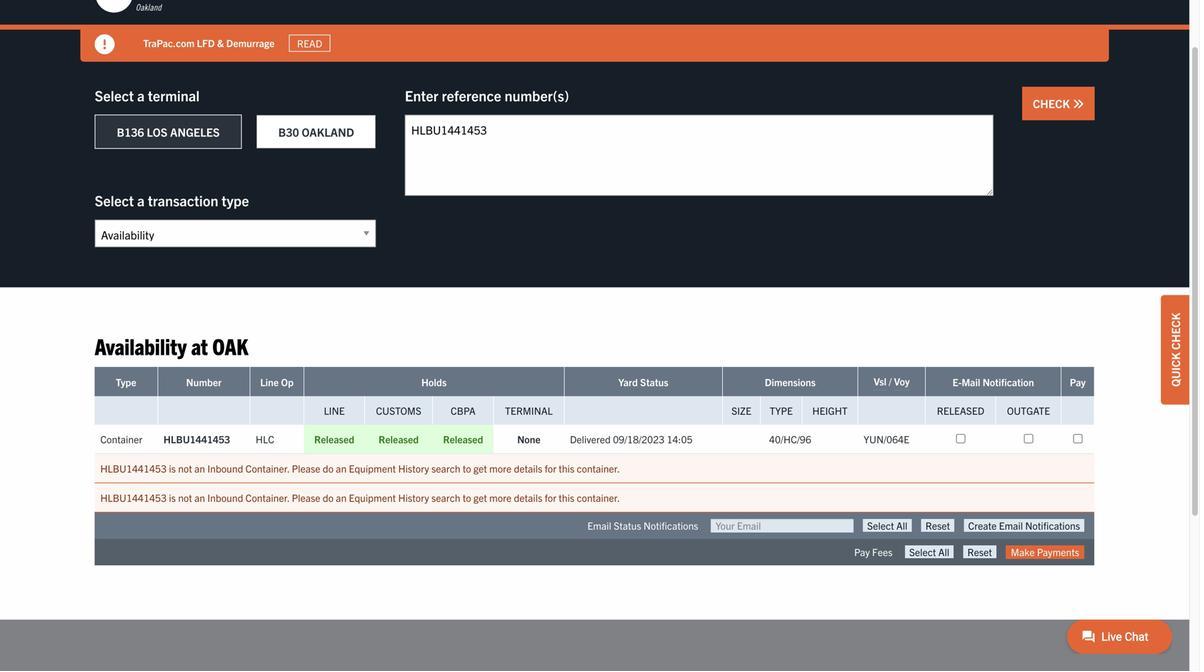Task type: locate. For each thing, give the bounding box(es) containing it.
0 vertical spatial hlbu1441453 is not an inbound container. please do an equipment history search to get more details for this container.
[[100, 462, 620, 475]]

&
[[217, 37, 224, 49]]

availability
[[95, 332, 187, 360]]

line left op
[[260, 376, 279, 389]]

container.
[[577, 462, 620, 475], [577, 492, 620, 504]]

quick
[[1168, 353, 1183, 387]]

1 vertical spatial not
[[178, 492, 192, 504]]

select for select a transaction type
[[95, 192, 134, 209]]

select up "b136"
[[95, 86, 134, 104]]

oakland image
[[95, 0, 202, 14]]

Your Email email field
[[711, 519, 854, 533]]

terminal
[[148, 86, 200, 104]]

0 horizontal spatial type
[[116, 376, 136, 389]]

0 horizontal spatial line
[[260, 376, 279, 389]]

1 vertical spatial select
[[95, 192, 134, 209]]

1 for from the top
[[545, 462, 557, 475]]

enter reference number(s)
[[405, 86, 569, 104]]

1 vertical spatial type
[[770, 404, 793, 417]]

quick check link
[[1161, 295, 1190, 405]]

a left transaction
[[137, 192, 145, 209]]

1 vertical spatial more
[[490, 492, 512, 504]]

delivered
[[570, 433, 611, 446]]

0 vertical spatial more
[[490, 462, 512, 475]]

more
[[490, 462, 512, 475], [490, 492, 512, 504]]

14:05
[[667, 433, 693, 446]]

0 vertical spatial do
[[323, 462, 334, 475]]

1 inbound from the top
[[207, 462, 243, 475]]

outgate
[[1007, 404, 1051, 417]]

1 vertical spatial status
[[614, 519, 641, 532]]

0 vertical spatial container.
[[577, 462, 620, 475]]

0 vertical spatial check
[[1033, 96, 1073, 110]]

1 horizontal spatial check
[[1168, 313, 1183, 350]]

delivered 09/18/2023 14:05
[[570, 433, 693, 446]]

an
[[194, 462, 205, 475], [336, 462, 347, 475], [194, 492, 205, 504], [336, 492, 347, 504]]

0 horizontal spatial check
[[1033, 96, 1073, 110]]

1 more from the top
[[490, 462, 512, 475]]

0 vertical spatial to
[[463, 462, 471, 475]]

0 vertical spatial for
[[545, 462, 557, 475]]

read link
[[289, 35, 331, 52]]

status
[[640, 376, 669, 389], [614, 519, 641, 532]]

2 details from the top
[[514, 492, 543, 504]]

payments
[[1037, 546, 1080, 559]]

1 please from the top
[[292, 462, 321, 475]]

2 a from the top
[[137, 192, 145, 209]]

None button
[[863, 519, 912, 532], [922, 519, 955, 532], [964, 519, 1085, 532], [905, 546, 954, 559], [964, 546, 997, 559], [863, 519, 912, 532], [922, 519, 955, 532], [964, 519, 1085, 532], [905, 546, 954, 559], [964, 546, 997, 559]]

0 vertical spatial is
[[169, 462, 176, 475]]

0 vertical spatial inbound
[[207, 462, 243, 475]]

email status notifications
[[588, 519, 699, 532]]

line left customs
[[324, 404, 345, 417]]

a left terminal
[[137, 86, 145, 104]]

is
[[169, 462, 176, 475], [169, 492, 176, 504]]

1 horizontal spatial pay
[[1070, 376, 1086, 389]]

b136
[[117, 125, 144, 139]]

number
[[186, 376, 222, 389]]

status for yard
[[640, 376, 669, 389]]

oak
[[212, 332, 248, 360]]

1 vertical spatial container.
[[246, 492, 290, 504]]

1 vertical spatial pay
[[855, 546, 870, 559]]

line op
[[260, 376, 294, 389]]

1 vertical spatial is
[[169, 492, 176, 504]]

0 horizontal spatial pay
[[855, 546, 870, 559]]

1 vertical spatial hlbu1441453 is not an inbound container. please do an equipment history search to get more details for this container.
[[100, 492, 620, 504]]

2 equipment from the top
[[349, 492, 396, 504]]

type down dimensions
[[770, 404, 793, 417]]

check button
[[1023, 87, 1095, 120]]

2 history from the top
[[398, 492, 429, 504]]

None checkbox
[[1024, 434, 1034, 444], [1074, 434, 1083, 444], [1024, 434, 1034, 444], [1074, 434, 1083, 444]]

0 vertical spatial this
[[559, 462, 575, 475]]

0 vertical spatial details
[[514, 462, 543, 475]]

e-mail notification
[[953, 376, 1035, 389]]

history
[[398, 462, 429, 475], [398, 492, 429, 504]]

1 history from the top
[[398, 462, 429, 475]]

container.
[[246, 462, 290, 475], [246, 492, 290, 504]]

0 vertical spatial select
[[95, 86, 134, 104]]

demurrage
[[226, 37, 275, 49]]

1 select from the top
[[95, 86, 134, 104]]

0 vertical spatial status
[[640, 376, 669, 389]]

angeles
[[170, 125, 220, 139]]

1 vertical spatial get
[[474, 492, 487, 504]]

1 vertical spatial container.
[[577, 492, 620, 504]]

solid image
[[1073, 98, 1084, 110]]

0 vertical spatial not
[[178, 462, 192, 475]]

select left transaction
[[95, 192, 134, 209]]

1 horizontal spatial type
[[770, 404, 793, 417]]

for
[[545, 462, 557, 475], [545, 492, 557, 504]]

pay left fees
[[855, 546, 870, 559]]

size
[[732, 404, 752, 417]]

1 vertical spatial details
[[514, 492, 543, 504]]

1 vertical spatial to
[[463, 492, 471, 504]]

released down e-
[[937, 404, 985, 417]]

footer
[[0, 620, 1190, 672]]

type
[[116, 376, 136, 389], [770, 404, 793, 417]]

status right yard
[[640, 376, 669, 389]]

0 vertical spatial line
[[260, 376, 279, 389]]

details
[[514, 462, 543, 475], [514, 492, 543, 504]]

a
[[137, 86, 145, 104], [137, 192, 145, 209]]

banner
[[0, 0, 1201, 62]]

0 vertical spatial hlbu1441453
[[164, 433, 230, 446]]

0 vertical spatial pay
[[1070, 376, 1086, 389]]

cbpa
[[451, 404, 476, 417]]

not
[[178, 462, 192, 475], [178, 492, 192, 504]]

2 for from the top
[[545, 492, 557, 504]]

hlbu1441453
[[164, 433, 230, 446], [100, 462, 167, 475], [100, 492, 167, 504]]

1 container. from the top
[[246, 462, 290, 475]]

do
[[323, 462, 334, 475], [323, 492, 334, 504]]

hlbu1441453 is not an inbound container. please do an equipment history search to get more details for this container.
[[100, 462, 620, 475], [100, 492, 620, 504]]

check
[[1033, 96, 1073, 110], [1168, 313, 1183, 350]]

1 search from the top
[[432, 462, 461, 475]]

1 get from the top
[[474, 462, 487, 475]]

status right the email
[[614, 519, 641, 532]]

0 vertical spatial get
[[474, 462, 487, 475]]

voy
[[894, 375, 910, 388]]

0 vertical spatial equipment
[[349, 462, 396, 475]]

get
[[474, 462, 487, 475], [474, 492, 487, 504]]

height
[[813, 404, 848, 417]]

2 please from the top
[[292, 492, 321, 504]]

pay
[[1070, 376, 1086, 389], [855, 546, 870, 559]]

1 a from the top
[[137, 86, 145, 104]]

please
[[292, 462, 321, 475], [292, 492, 321, 504]]

status for email
[[614, 519, 641, 532]]

40/hc/96
[[770, 433, 812, 446]]

released down cbpa
[[443, 433, 483, 446]]

to
[[463, 462, 471, 475], [463, 492, 471, 504]]

1 to from the top
[[463, 462, 471, 475]]

this
[[559, 462, 575, 475], [559, 492, 575, 504]]

0 vertical spatial container.
[[246, 462, 290, 475]]

b30 oakland
[[278, 125, 354, 139]]

make payments link
[[1006, 546, 1085, 560]]

2 search from the top
[[432, 492, 461, 504]]

1 vertical spatial history
[[398, 492, 429, 504]]

transaction
[[148, 192, 218, 209]]

0 vertical spatial a
[[137, 86, 145, 104]]

Enter reference number(s) text field
[[405, 115, 994, 196]]

released
[[937, 404, 985, 417], [314, 433, 354, 446], [379, 433, 419, 446], [443, 433, 483, 446]]

pay for pay
[[1070, 376, 1086, 389]]

2 hlbu1441453 is not an inbound container. please do an equipment history search to get more details for this container. from the top
[[100, 492, 620, 504]]

enter
[[405, 86, 439, 104]]

2 select from the top
[[95, 192, 134, 209]]

1 vertical spatial hlbu1441453
[[100, 462, 167, 475]]

read
[[297, 37, 322, 50]]

inbound
[[207, 462, 243, 475], [207, 492, 243, 504]]

equipment
[[349, 462, 396, 475], [349, 492, 396, 504]]

container
[[100, 433, 142, 446]]

1 vertical spatial search
[[432, 492, 461, 504]]

1 vertical spatial this
[[559, 492, 575, 504]]

0 vertical spatial history
[[398, 462, 429, 475]]

select for select a terminal
[[95, 86, 134, 104]]

container. up the email
[[577, 492, 620, 504]]

1 horizontal spatial line
[[324, 404, 345, 417]]

select a terminal
[[95, 86, 200, 104]]

search
[[432, 462, 461, 475], [432, 492, 461, 504]]

select
[[95, 86, 134, 104], [95, 192, 134, 209]]

1 vertical spatial inbound
[[207, 492, 243, 504]]

/
[[889, 375, 892, 388]]

0 vertical spatial please
[[292, 462, 321, 475]]

2 container. from the top
[[577, 492, 620, 504]]

None checkbox
[[956, 434, 966, 444]]

type down availability
[[116, 376, 136, 389]]

1 vertical spatial line
[[324, 404, 345, 417]]

container. down delivered
[[577, 462, 620, 475]]

1 vertical spatial a
[[137, 192, 145, 209]]

1 vertical spatial equipment
[[349, 492, 396, 504]]

1 vertical spatial please
[[292, 492, 321, 504]]

terminal
[[505, 404, 553, 417]]

trapac.com lfd & demurrage
[[143, 37, 275, 49]]

1 vertical spatial do
[[323, 492, 334, 504]]

0 vertical spatial search
[[432, 462, 461, 475]]

line
[[260, 376, 279, 389], [324, 404, 345, 417]]

pay right the notification
[[1070, 376, 1086, 389]]

1 vertical spatial for
[[545, 492, 557, 504]]



Task type: describe. For each thing, give the bounding box(es) containing it.
1 is from the top
[[169, 462, 176, 475]]

1 this from the top
[[559, 462, 575, 475]]

0 vertical spatial type
[[116, 376, 136, 389]]

customs
[[376, 404, 422, 417]]

availability at oak
[[95, 332, 248, 360]]

notifications
[[644, 519, 699, 532]]

1 equipment from the top
[[349, 462, 396, 475]]

2 is from the top
[[169, 492, 176, 504]]

number(s)
[[505, 86, 569, 104]]

2 to from the top
[[463, 492, 471, 504]]

released down customs
[[379, 433, 419, 446]]

oakland
[[302, 125, 354, 139]]

quick check
[[1168, 313, 1183, 387]]

1 details from the top
[[514, 462, 543, 475]]

e-
[[953, 376, 962, 389]]

notification
[[983, 376, 1035, 389]]

make
[[1011, 546, 1035, 559]]

2 not from the top
[[178, 492, 192, 504]]

a for transaction
[[137, 192, 145, 209]]

2 vertical spatial hlbu1441453
[[100, 492, 167, 504]]

yard
[[619, 376, 638, 389]]

1 not from the top
[[178, 462, 192, 475]]

check inside button
[[1033, 96, 1073, 110]]

yard status
[[619, 376, 669, 389]]

trapac.com
[[143, 37, 195, 49]]

a for terminal
[[137, 86, 145, 104]]

op
[[281, 376, 294, 389]]

type
[[222, 192, 249, 209]]

b136 los angeles
[[117, 125, 220, 139]]

solid image
[[95, 34, 115, 54]]

fees
[[873, 546, 893, 559]]

email
[[588, 519, 612, 532]]

reference
[[442, 86, 502, 104]]

line for line
[[324, 404, 345, 417]]

vsl / voy
[[874, 375, 910, 388]]

hlc
[[256, 433, 274, 446]]

dimensions
[[765, 376, 816, 389]]

2 container. from the top
[[246, 492, 290, 504]]

los
[[147, 125, 168, 139]]

vsl
[[874, 375, 887, 388]]

pay fees
[[855, 546, 893, 559]]

line for line op
[[260, 376, 279, 389]]

lfd
[[197, 37, 215, 49]]

b30
[[278, 125, 299, 139]]

1 container. from the top
[[577, 462, 620, 475]]

2 inbound from the top
[[207, 492, 243, 504]]

at
[[191, 332, 208, 360]]

mail
[[962, 376, 981, 389]]

2 more from the top
[[490, 492, 512, 504]]

1 hlbu1441453 is not an inbound container. please do an equipment history search to get more details for this container. from the top
[[100, 462, 620, 475]]

2 do from the top
[[323, 492, 334, 504]]

2 get from the top
[[474, 492, 487, 504]]

make payments
[[1011, 546, 1080, 559]]

09/18/2023
[[613, 433, 665, 446]]

select a transaction type
[[95, 192, 249, 209]]

1 vertical spatial check
[[1168, 313, 1183, 350]]

pay for pay fees
[[855, 546, 870, 559]]

1 do from the top
[[323, 462, 334, 475]]

banner containing trapac.com lfd & demurrage
[[0, 0, 1201, 62]]

none
[[517, 433, 541, 446]]

yun/064e
[[864, 433, 910, 446]]

holds
[[422, 376, 447, 389]]

2 this from the top
[[559, 492, 575, 504]]

released right hlc
[[314, 433, 354, 446]]



Task type: vqa. For each thing, say whether or not it's contained in the screenshot.
Email
yes



